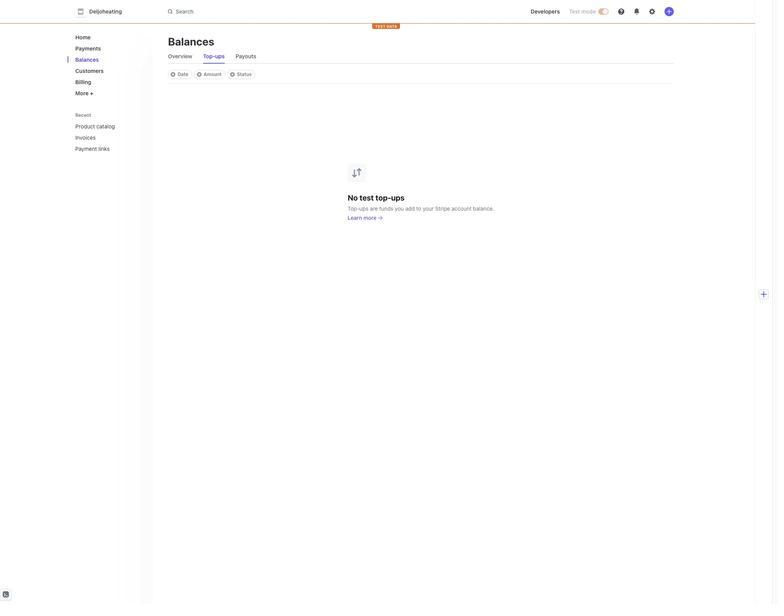 Task type: describe. For each thing, give the bounding box(es) containing it.
add status image
[[230, 72, 235, 77]]

tab list containing overview
[[165, 49, 674, 64]]

balance.
[[473, 205, 494, 212]]

test mode
[[569, 8, 596, 15]]

top-ups link
[[200, 51, 228, 62]]

home
[[75, 34, 91, 41]]

more +
[[75, 90, 93, 97]]

add amount image
[[197, 72, 201, 77]]

deljoheating
[[89, 8, 122, 15]]

no
[[348, 193, 358, 202]]

you
[[395, 205, 404, 212]]

top-
[[376, 193, 391, 202]]

account
[[452, 205, 472, 212]]

payouts link
[[233, 51, 259, 62]]

data
[[387, 24, 397, 29]]

invoices link
[[72, 131, 136, 144]]

test
[[375, 24, 386, 29]]

payments
[[75, 45, 101, 52]]

date
[[178, 71, 188, 77]]

top-ups are funds you add to your stripe account balance.
[[348, 205, 494, 212]]

test data
[[375, 24, 397, 29]]

more
[[364, 215, 377, 221]]

customers
[[75, 68, 104, 74]]

overview link
[[165, 51, 195, 62]]

2 pin to navigation image from the top
[[139, 135, 146, 141]]

add
[[406, 205, 415, 212]]

0 vertical spatial balances
[[168, 35, 214, 48]]

no test top-ups
[[348, 193, 405, 202]]

1 vertical spatial balances
[[75, 56, 99, 63]]

links
[[98, 146, 110, 152]]

payment
[[75, 146, 97, 152]]

pin to navigation image for links
[[139, 146, 146, 152]]

balances link
[[72, 53, 146, 66]]

billing
[[75, 79, 91, 85]]

+
[[90, 90, 93, 97]]

catalog
[[97, 123, 115, 130]]

more
[[75, 90, 89, 97]]

Search search field
[[163, 4, 381, 19]]

recent element
[[68, 120, 153, 155]]

product
[[75, 123, 95, 130]]

test
[[360, 193, 374, 202]]

developers link
[[528, 5, 563, 18]]

your
[[423, 205, 434, 212]]

developers
[[531, 8, 560, 15]]

payment links
[[75, 146, 110, 152]]

ups for top-ups
[[215, 53, 225, 59]]

to
[[416, 205, 421, 212]]

recent
[[75, 112, 91, 118]]

learn
[[348, 215, 362, 221]]



Task type: locate. For each thing, give the bounding box(es) containing it.
tab list
[[165, 49, 674, 64]]

0 vertical spatial top-
[[203, 53, 215, 59]]

product catalog link
[[72, 120, 136, 133]]

toolbar containing date
[[168, 70, 255, 79]]

top- for top-ups
[[203, 53, 215, 59]]

ups up you
[[391, 193, 405, 202]]

overview
[[168, 53, 192, 59]]

deljoheating button
[[75, 6, 130, 17]]

payments link
[[72, 42, 146, 55]]

balances up the overview at left top
[[168, 35, 214, 48]]

pin to navigation image for catalog
[[139, 123, 146, 130]]

top-ups
[[203, 53, 225, 59]]

2 horizontal spatial ups
[[391, 193, 405, 202]]

invoices
[[75, 134, 96, 141]]

customers link
[[72, 65, 146, 77]]

ups up learn more
[[360, 205, 369, 212]]

0 vertical spatial pin to navigation image
[[139, 123, 146, 130]]

top- for top-ups are funds you add to your stripe account balance.
[[348, 205, 360, 212]]

learn more link
[[348, 214, 383, 222]]

balances down payments
[[75, 56, 99, 63]]

1 vertical spatial pin to navigation image
[[139, 135, 146, 141]]

balances
[[168, 35, 214, 48], [75, 56, 99, 63]]

0 vertical spatial ups
[[215, 53, 225, 59]]

1 horizontal spatial balances
[[168, 35, 214, 48]]

ups up amount
[[215, 53, 225, 59]]

top- inside tab list
[[203, 53, 215, 59]]

are
[[370, 205, 378, 212]]

pin to navigation image
[[139, 123, 146, 130], [139, 135, 146, 141], [139, 146, 146, 152]]

top-
[[203, 53, 215, 59], [348, 205, 360, 212]]

toolbar
[[168, 70, 255, 79]]

test
[[569, 8, 580, 15]]

2 vertical spatial pin to navigation image
[[139, 146, 146, 152]]

1 horizontal spatial top-
[[348, 205, 360, 212]]

1 vertical spatial ups
[[391, 193, 405, 202]]

top- up amount
[[203, 53, 215, 59]]

funds
[[379, 205, 394, 212]]

2 vertical spatial ups
[[360, 205, 369, 212]]

1 vertical spatial top-
[[348, 205, 360, 212]]

billing link
[[72, 76, 146, 88]]

1 horizontal spatial ups
[[360, 205, 369, 212]]

clear history image
[[139, 113, 144, 117]]

status
[[237, 71, 252, 77]]

product catalog
[[75, 123, 115, 130]]

payouts
[[236, 53, 256, 59]]

add date image
[[171, 72, 175, 77]]

home link
[[72, 31, 146, 44]]

learn more
[[348, 215, 377, 221]]

Search text field
[[163, 4, 381, 19]]

ups for top-ups are funds you add to your stripe account balance.
[[360, 205, 369, 212]]

1 pin to navigation image from the top
[[139, 123, 146, 130]]

mode
[[582, 8, 596, 15]]

search
[[176, 8, 194, 15]]

help image
[[618, 8, 625, 15]]

top- up 'learn'
[[348, 205, 360, 212]]

0 horizontal spatial top-
[[203, 53, 215, 59]]

stripe
[[435, 205, 450, 212]]

settings image
[[649, 8, 656, 15]]

0 horizontal spatial ups
[[215, 53, 225, 59]]

ups
[[215, 53, 225, 59], [391, 193, 405, 202], [360, 205, 369, 212]]

0 horizontal spatial balances
[[75, 56, 99, 63]]

payment links link
[[72, 143, 136, 155]]

amount
[[204, 71, 222, 77]]

3 pin to navigation image from the top
[[139, 146, 146, 152]]



Task type: vqa. For each thing, say whether or not it's contained in the screenshot.
the you're
no



